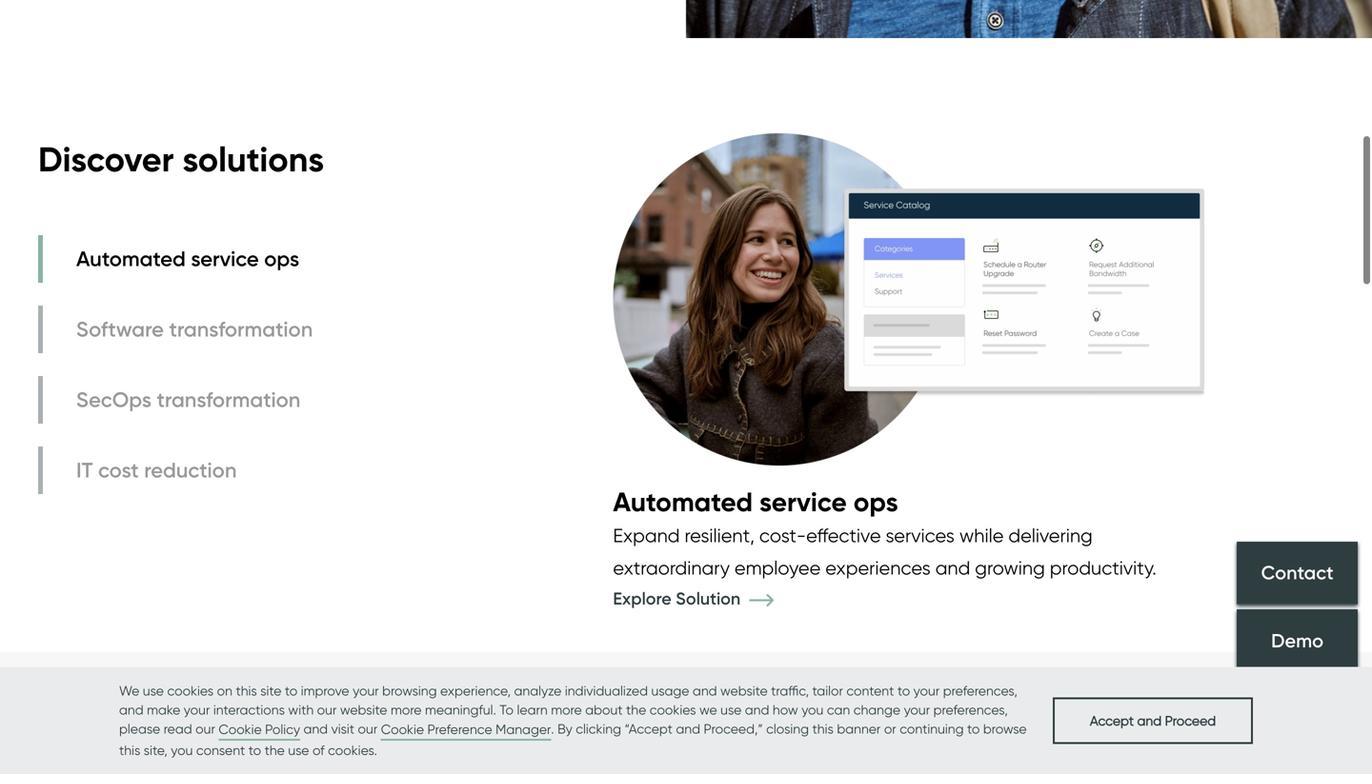 Task type: describe. For each thing, give the bounding box(es) containing it.
you inside . by clicking "accept and proceed," closing this banner or continuing to browse this site, you consent to the use of cookies.
[[171, 743, 193, 759]]

2 vertical spatial this
[[119, 743, 140, 759]]

accept
[[1090, 713, 1134, 729]]

of
[[313, 743, 325, 759]]

resilient, cost-effective services boost productivity image
[[613, 114, 1205, 485]]

2 cookie from the left
[[381, 722, 424, 738]]

it cost reduction link
[[38, 447, 318, 494]]

you inside we use cookies on this site to improve your browsing experience, analyze individualized usage and website traffic, tailor content to your preferences, and make your interactions with our website more meaningful. to learn more about the cookies we use and how you can change your preferences, please read our
[[802, 702, 824, 719]]

secops transformation
[[76, 387, 301, 413]]

learn
[[517, 702, 548, 719]]

automated service ops link
[[38, 235, 318, 283]]

service for automated service ops expand resilient, cost-effective services while delivering extraordinary employee experiences and growing productivity.
[[760, 486, 847, 519]]

we
[[119, 683, 139, 700]]

expand
[[613, 524, 680, 547]]

1 vertical spatial preferences,
[[934, 702, 1008, 719]]

employee
[[735, 557, 821, 580]]

0 vertical spatial use
[[143, 683, 164, 700]]

explore solution link
[[613, 588, 802, 609]]

automated for automated service ops expand resilient, cost-effective services while delivering extraordinary employee experiences and growing productivity.
[[613, 486, 753, 519]]

analyze
[[514, 683, 562, 700]]

continuing
[[900, 721, 964, 738]]

2 more from the left
[[551, 702, 582, 719]]

dig
[[36, 730, 91, 772]]

usage
[[651, 683, 689, 700]]

delivering
[[1009, 524, 1093, 547]]

productivity.
[[1050, 557, 1157, 580]]

meaningful.
[[425, 702, 496, 719]]

effective
[[806, 524, 881, 547]]

2 horizontal spatial this
[[813, 721, 834, 738]]

to right site
[[285, 683, 298, 700]]

explore solution
[[613, 588, 745, 609]]

improve
[[301, 683, 349, 700]]

while
[[960, 524, 1004, 547]]

and left how
[[745, 702, 770, 719]]

0 vertical spatial preferences,
[[943, 683, 1018, 700]]

about
[[585, 702, 623, 719]]

0 horizontal spatial website
[[340, 702, 387, 719]]

read
[[164, 721, 192, 738]]

to down cookie policy link
[[249, 743, 261, 759]]

cookie policy link
[[219, 721, 300, 741]]

discover
[[38, 138, 174, 181]]

consent
[[196, 743, 245, 759]]

how
[[773, 702, 798, 719]]

explore
[[613, 588, 672, 609]]

software transformation link
[[38, 306, 318, 353]]

visit
[[331, 721, 355, 738]]

preference
[[427, 722, 492, 738]]

it cost reduction
[[76, 457, 237, 483]]

can
[[827, 702, 850, 719]]

cookie preference manager link
[[381, 721, 551, 741]]

browse
[[983, 721, 1027, 738]]

tailor
[[812, 683, 843, 700]]

solutions
[[182, 138, 324, 181]]

cookie policy and visit our cookie preference manager
[[219, 721, 551, 738]]

discover solutions
[[38, 138, 324, 181]]

use inside . by clicking "accept and proceed," closing this banner or continuing to browse this site, you consent to the use of cookies.
[[288, 743, 309, 759]]

"accept
[[625, 721, 673, 738]]

closing
[[766, 721, 809, 738]]

browsing
[[382, 683, 437, 700]]

contact
[[1261, 561, 1334, 585]]

software
[[76, 316, 164, 342]]

by
[[558, 721, 573, 738]]

our inside "cookie policy and visit our cookie preference manager"
[[358, 721, 378, 738]]

site
[[260, 683, 282, 700]]

and inside button
[[1138, 713, 1162, 729]]

the inside we use cookies on this site to improve your browsing experience, analyze individualized usage and website traffic, tailor content to your preferences, and make your interactions with our website more meaningful. to learn more about the cookies we use and how you can change your preferences, please read our
[[626, 702, 646, 719]]

growing
[[975, 557, 1045, 580]]

accept and proceed
[[1090, 713, 1216, 729]]

banner
[[837, 721, 881, 738]]

resilient,
[[685, 524, 755, 547]]

experience,
[[440, 683, 511, 700]]

to
[[500, 702, 514, 719]]

proceed
[[1165, 713, 1216, 729]]

extraordinary
[[613, 557, 730, 580]]

automated service ops expand resilient, cost-effective services while delivering extraordinary employee experiences and growing productivity.
[[613, 486, 1157, 580]]

traffic,
[[771, 683, 809, 700]]

ops for automated service ops
[[264, 246, 299, 272]]

automated for automated service ops
[[76, 246, 186, 272]]



Task type: locate. For each thing, give the bounding box(es) containing it.
cookies up 'make'
[[167, 683, 214, 700]]

our right visit
[[358, 721, 378, 738]]

interactions
[[213, 702, 285, 719]]

service inside "automated service ops expand resilient, cost-effective services while delivering extraordinary employee experiences and growing productivity."
[[760, 486, 847, 519]]

0 horizontal spatial the
[[265, 743, 285, 759]]

cost-
[[759, 524, 806, 547]]

our up consent
[[196, 721, 215, 738]]

0 vertical spatial website
[[721, 683, 768, 700]]

more up by
[[551, 702, 582, 719]]

this inside we use cookies on this site to improve your browsing experience, analyze individualized usage and website traffic, tailor content to your preferences, and make your interactions with our website more meaningful. to learn more about the cookies we use and how you can change your preferences, please read our
[[236, 683, 257, 700]]

.
[[551, 721, 554, 738]]

ops inside "automated service ops expand resilient, cost-effective services while delivering extraordinary employee experiences and growing productivity."
[[854, 486, 898, 519]]

1 vertical spatial use
[[721, 702, 742, 719]]

cookie down browsing
[[381, 722, 424, 738]]

secops transformation link
[[38, 376, 318, 424]]

our
[[317, 702, 337, 719], [196, 721, 215, 738], [358, 721, 378, 738]]

0 horizontal spatial use
[[143, 683, 164, 700]]

0 vertical spatial cookies
[[167, 683, 214, 700]]

cookie
[[219, 722, 262, 738], [381, 722, 424, 738]]

secops
[[76, 387, 152, 413]]

1 vertical spatial cookies
[[650, 702, 696, 719]]

automated inside "automated service ops expand resilient, cost-effective services while delivering extraordinary employee experiences and growing productivity."
[[613, 486, 753, 519]]

service up cost-
[[760, 486, 847, 519]]

1 vertical spatial transformation
[[157, 387, 301, 413]]

cookies.
[[328, 743, 377, 759]]

contact link
[[1237, 542, 1358, 605]]

to up 'change'
[[898, 683, 910, 700]]

accept and proceed button
[[1053, 698, 1253, 745]]

dig deeper
[[36, 730, 214, 772]]

1 horizontal spatial ops
[[854, 486, 898, 519]]

transformation up secops transformation
[[169, 316, 313, 342]]

the up "accept at bottom left
[[626, 702, 646, 719]]

we use cookies on this site to improve your browsing experience, analyze individualized usage and website traffic, tailor content to your preferences, and make your interactions with our website more meaningful. to learn more about the cookies we use and how you can change your preferences, please read our
[[119, 683, 1018, 738]]

your
[[353, 683, 379, 700], [914, 683, 940, 700], [184, 702, 210, 719], [904, 702, 930, 719]]

software transformation
[[76, 316, 313, 342]]

and up of
[[304, 721, 328, 738]]

1 horizontal spatial use
[[288, 743, 309, 759]]

transformation for secops transformation
[[157, 387, 301, 413]]

0 horizontal spatial our
[[196, 721, 215, 738]]

0 vertical spatial automated
[[76, 246, 186, 272]]

and inside "cookie policy and visit our cookie preference manager"
[[304, 721, 328, 738]]

or
[[884, 721, 897, 738]]

and down "we"
[[676, 721, 701, 738]]

and right accept
[[1138, 713, 1162, 729]]

clicking
[[576, 721, 621, 738]]

the inside . by clicking "accept and proceed," closing this banner or continuing to browse this site, you consent to the use of cookies.
[[265, 743, 285, 759]]

use left of
[[288, 743, 309, 759]]

0 vertical spatial service
[[191, 246, 259, 272]]

and inside . by clicking "accept and proceed," closing this banner or continuing to browse this site, you consent to the use of cookies.
[[676, 721, 701, 738]]

1 vertical spatial this
[[813, 721, 834, 738]]

we
[[700, 702, 717, 719]]

site,
[[144, 743, 168, 759]]

transformation
[[169, 316, 313, 342], [157, 387, 301, 413]]

and
[[936, 557, 971, 580], [693, 683, 717, 700], [119, 702, 144, 719], [745, 702, 770, 719], [1138, 713, 1162, 729], [304, 721, 328, 738], [676, 721, 701, 738]]

1 horizontal spatial you
[[802, 702, 824, 719]]

website
[[721, 683, 768, 700], [340, 702, 387, 719]]

1 more from the left
[[391, 702, 422, 719]]

2 horizontal spatial use
[[721, 702, 742, 719]]

1 horizontal spatial cookie
[[381, 722, 424, 738]]

use up proceed," on the bottom right of the page
[[721, 702, 742, 719]]

website up proceed," on the bottom right of the page
[[721, 683, 768, 700]]

transformation for software transformation
[[169, 316, 313, 342]]

manager
[[496, 722, 551, 738]]

this down can
[[813, 721, 834, 738]]

0 horizontal spatial this
[[119, 743, 140, 759]]

the down 'policy'
[[265, 743, 285, 759]]

1 horizontal spatial cookies
[[650, 702, 696, 719]]

on
[[217, 683, 232, 700]]

policy
[[265, 722, 300, 738]]

0 vertical spatial this
[[236, 683, 257, 700]]

to
[[285, 683, 298, 700], [898, 683, 910, 700], [967, 721, 980, 738], [249, 743, 261, 759]]

our down improve at the left bottom
[[317, 702, 337, 719]]

solution
[[676, 588, 741, 609]]

and up "we"
[[693, 683, 717, 700]]

0 horizontal spatial automated
[[76, 246, 186, 272]]

this
[[236, 683, 257, 700], [813, 721, 834, 738], [119, 743, 140, 759]]

2 horizontal spatial our
[[358, 721, 378, 738]]

content
[[847, 683, 894, 700]]

cost
[[98, 457, 139, 483]]

it
[[76, 457, 93, 483]]

2 vertical spatial use
[[288, 743, 309, 759]]

0 horizontal spatial ops
[[264, 246, 299, 272]]

cookies
[[167, 683, 214, 700], [650, 702, 696, 719]]

ops inside automated service ops link
[[264, 246, 299, 272]]

to left browse
[[967, 721, 980, 738]]

reduction
[[144, 457, 237, 483]]

use up 'make'
[[143, 683, 164, 700]]

1 vertical spatial service
[[760, 486, 847, 519]]

and inside "automated service ops expand resilient, cost-effective services while delivering extraordinary employee experiences and growing productivity."
[[936, 557, 971, 580]]

more down browsing
[[391, 702, 422, 719]]

0 horizontal spatial more
[[391, 702, 422, 719]]

1 vertical spatial the
[[265, 743, 285, 759]]

0 horizontal spatial cookies
[[167, 683, 214, 700]]

change
[[854, 702, 901, 719]]

1 horizontal spatial our
[[317, 702, 337, 719]]

. by clicking "accept and proceed," closing this banner or continuing to browse this site, you consent to the use of cookies.
[[119, 721, 1027, 759]]

1 vertical spatial automated
[[613, 486, 753, 519]]

0 vertical spatial the
[[626, 702, 646, 719]]

make
[[147, 702, 180, 719]]

and down 'we'
[[119, 702, 144, 719]]

1 horizontal spatial website
[[721, 683, 768, 700]]

this down please
[[119, 743, 140, 759]]

automated up software
[[76, 246, 186, 272]]

1 horizontal spatial automated
[[613, 486, 753, 519]]

1 horizontal spatial more
[[551, 702, 582, 719]]

1 horizontal spatial the
[[626, 702, 646, 719]]

service
[[191, 246, 259, 272], [760, 486, 847, 519]]

proceed,"
[[704, 721, 763, 738]]

deeper
[[99, 730, 214, 772]]

streamline service delivery for technology excellence image
[[0, 0, 1372, 38], [0, 0, 1372, 38]]

1 vertical spatial you
[[171, 743, 193, 759]]

0 horizontal spatial you
[[171, 743, 193, 759]]

0 horizontal spatial cookie
[[219, 722, 262, 738]]

0 vertical spatial ops
[[264, 246, 299, 272]]

cookies down usage
[[650, 702, 696, 719]]

demo
[[1271, 630, 1324, 653]]

automated up "expand"
[[613, 486, 753, 519]]

ops for automated service ops expand resilient, cost-effective services while delivering extraordinary employee experiences and growing productivity.
[[854, 486, 898, 519]]

automated
[[76, 246, 186, 272], [613, 486, 753, 519]]

automated service ops
[[76, 246, 299, 272]]

service up 'software transformation'
[[191, 246, 259, 272]]

1 horizontal spatial service
[[760, 486, 847, 519]]

you down read
[[171, 743, 193, 759]]

please
[[119, 721, 160, 738]]

and down while
[[936, 557, 971, 580]]

experiences
[[826, 557, 931, 580]]

service for automated service ops
[[191, 246, 259, 272]]

1 horizontal spatial this
[[236, 683, 257, 700]]

individualized
[[565, 683, 648, 700]]

1 cookie from the left
[[219, 722, 262, 738]]

more
[[391, 702, 422, 719], [551, 702, 582, 719]]

ops
[[264, 246, 299, 272], [854, 486, 898, 519]]

website up visit
[[340, 702, 387, 719]]

0 horizontal spatial service
[[191, 246, 259, 272]]

services
[[886, 524, 955, 547]]

transformation down 'software transformation'
[[157, 387, 301, 413]]

demo link
[[1237, 610, 1358, 673]]

with
[[288, 702, 314, 719]]

this up interactions
[[236, 683, 257, 700]]

0 vertical spatial you
[[802, 702, 824, 719]]

you
[[802, 702, 824, 719], [171, 743, 193, 759]]

you down tailor
[[802, 702, 824, 719]]

1 vertical spatial ops
[[854, 486, 898, 519]]

cookie down interactions
[[219, 722, 262, 738]]

0 vertical spatial transformation
[[169, 316, 313, 342]]

1 vertical spatial website
[[340, 702, 387, 719]]



Task type: vqa. For each thing, say whether or not it's contained in the screenshot.
Contact
yes



